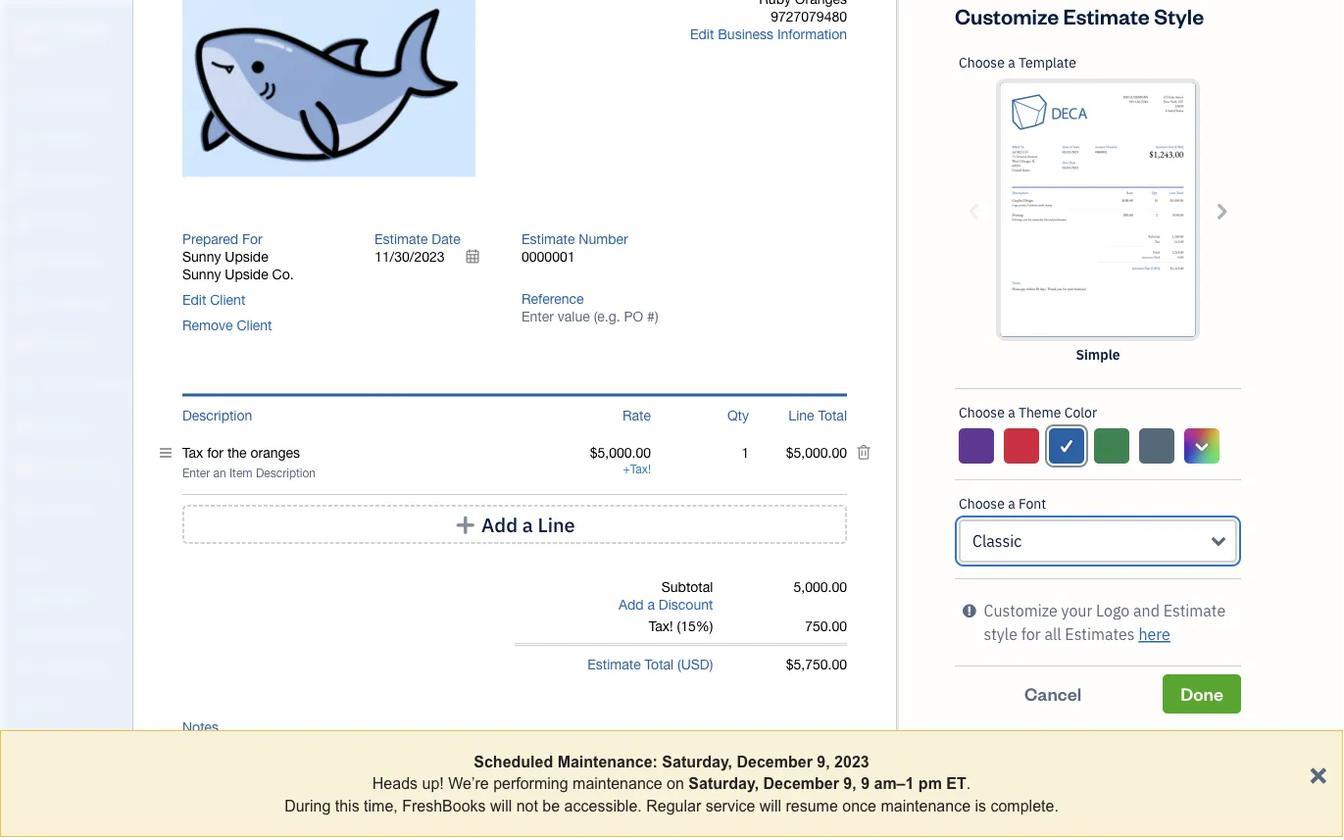 Task type: vqa. For each thing, say whether or not it's contained in the screenshot.
See Your Invoice Income View all the invoice payments you've received in a single place.
no



Task type: describe. For each thing, give the bounding box(es) containing it.
oranges
[[52, 18, 108, 37]]

add a line button
[[182, 505, 847, 545]]

plus image
[[454, 515, 477, 535]]

customize estimate style
[[955, 1, 1205, 29]]

items and services
[[15, 625, 118, 642]]

font
[[1019, 495, 1047, 513]]

× button
[[1310, 756, 1328, 792]]

$5,750.00
[[786, 657, 847, 673]]

for
[[1022, 624, 1041, 645]]

1 vertical spatial december
[[764, 775, 840, 793]]

add inside subtotal add a discount tax! (15%)
[[619, 597, 644, 613]]

total for line
[[818, 407, 847, 423]]

edit client button
[[182, 291, 246, 309]]

resume
[[786, 797, 838, 815]]

here link
[[1139, 624, 1171, 645]]

add a line
[[482, 512, 575, 538]]

your
[[1062, 601, 1093, 621]]

not
[[517, 797, 538, 815]]

2023
[[835, 753, 870, 771]]

up!
[[422, 775, 444, 793]]

settings link
[[5, 690, 210, 724]]

performing
[[494, 775, 569, 793]]

members
[[48, 589, 100, 605]]

0 vertical spatial saturday,
[[662, 753, 733, 771]]

estimate number
[[522, 231, 628, 247]]

client image
[[13, 128, 36, 148]]

template
[[1019, 53, 1077, 72]]

delete line item image
[[856, 444, 872, 462]]

reference
[[522, 291, 584, 307]]

5,000.00
[[794, 579, 847, 596]]

edit inside button
[[691, 26, 714, 42]]

line total
[[789, 407, 847, 423]]

connections
[[45, 662, 115, 678]]

delete
[[283, 76, 330, 97]]

done button
[[1164, 675, 1242, 714]]

Estimate date in MM/DD/YYYY format text field
[[375, 248, 492, 265]]

estimate for estimate date
[[375, 231, 428, 247]]

(
[[678, 657, 681, 673]]

customize your logo and estimate style for all estimates
[[984, 601, 1226, 645]]

cancel button
[[955, 675, 1152, 714]]

Font field
[[959, 520, 1238, 563]]

0 vertical spatial 9,
[[817, 753, 830, 771]]

theme
[[1019, 404, 1062, 422]]

2 sunny from the top
[[182, 266, 221, 282]]

chart image
[[13, 458, 36, 478]]

choose for choose a template
[[959, 53, 1005, 72]]

.
[[967, 775, 971, 793]]

line inside button
[[538, 512, 575, 538]]

remove client button
[[182, 317, 272, 334]]

customize for customize your logo and estimate style for all estimates
[[984, 601, 1058, 621]]

co.
[[272, 266, 294, 282]]

edit business information button
[[691, 26, 847, 43]]

am–1
[[874, 775, 915, 793]]

maintenance:
[[558, 753, 658, 771]]

prepared
[[182, 231, 238, 247]]

notes
[[182, 720, 219, 736]]

timer image
[[13, 376, 36, 395]]

team members link
[[5, 581, 210, 615]]

estimate for estimate number
[[522, 231, 575, 247]]

apps
[[15, 553, 44, 569]]

color
[[1065, 404, 1098, 422]]

Notes text field
[[182, 737, 847, 755]]

1 vertical spatial maintenance
[[881, 797, 971, 815]]

pm
[[919, 775, 942, 793]]

+
[[623, 463, 630, 476]]

a for font
[[1008, 495, 1016, 513]]

Reference Number text field
[[522, 308, 660, 325]]

number
[[579, 231, 628, 247]]

total for estimate
[[645, 657, 674, 673]]

Terms text field
[[182, 804, 847, 821]]

estimate for estimate total ( usd )
[[588, 657, 641, 673]]

choose a template element
[[955, 39, 1242, 389]]

choose for choose a theme color
[[959, 404, 1005, 422]]

on
[[667, 775, 685, 793]]

bank
[[15, 662, 43, 678]]

during
[[285, 797, 331, 815]]

estimates
[[1066, 624, 1136, 645]]

choose for choose a font
[[959, 495, 1005, 513]]

time,
[[364, 797, 398, 815]]

9
[[861, 775, 870, 793]]

team members
[[15, 589, 100, 605]]

)
[[710, 657, 713, 673]]

and inside main element
[[48, 625, 68, 642]]

classic
[[973, 531, 1022, 552]]

services
[[71, 625, 118, 642]]

report image
[[13, 499, 36, 519]]

this
[[335, 797, 360, 815]]

image
[[334, 76, 378, 97]]

all
[[1045, 624, 1062, 645]]

dashboard image
[[13, 87, 36, 107]]

choose a font
[[959, 495, 1047, 513]]



Task type: locate. For each thing, give the bounding box(es) containing it.
regular
[[647, 797, 702, 815]]

a inside button
[[522, 512, 533, 538]]

subtotal
[[662, 579, 713, 596]]

business
[[718, 26, 774, 42]]

bank connections
[[15, 662, 115, 678]]

a for template
[[1008, 53, 1016, 72]]

add inside button
[[482, 512, 518, 538]]

ruby oranges owner
[[16, 18, 108, 55]]

choose a font element
[[955, 481, 1242, 580]]

delete image
[[283, 76, 378, 97]]

saturday, up service
[[689, 775, 759, 793]]

ruby
[[16, 18, 50, 37]]

upside
[[225, 248, 268, 265], [225, 266, 268, 282]]

0 horizontal spatial line
[[538, 512, 575, 538]]

once
[[843, 797, 877, 815]]

next image
[[1210, 200, 1233, 222]]

saturday, up on
[[662, 753, 733, 771]]

maintenance down the maintenance:
[[573, 775, 663, 793]]

a inside subtotal add a discount tax! (15%)
[[648, 597, 655, 613]]

choose up classic
[[959, 495, 1005, 513]]

subtotal add a discount tax! (15%)
[[619, 579, 713, 635]]

usd
[[681, 657, 710, 673]]

we're
[[448, 775, 489, 793]]

0 vertical spatial december
[[737, 753, 813, 771]]

estimate image
[[13, 170, 36, 189]]

1 horizontal spatial will
[[760, 797, 782, 815]]

add left discount at the bottom
[[619, 597, 644, 613]]

project image
[[13, 334, 36, 354]]

Enter an Estimate # text field
[[522, 248, 576, 265]]

information
[[778, 26, 847, 42]]

3 choose from the top
[[959, 495, 1005, 513]]

1 vertical spatial saturday,
[[689, 775, 759, 793]]

be
[[543, 797, 560, 815]]

0 vertical spatial choose
[[959, 53, 1005, 72]]

and right items
[[48, 625, 68, 642]]

style
[[984, 624, 1018, 645]]

1 horizontal spatial total
[[818, 407, 847, 423]]

tax! down item rate (usd) text field
[[630, 463, 651, 476]]

is
[[975, 797, 987, 815]]

edit business information
[[691, 26, 847, 42]]

for
[[242, 231, 263, 247]]

cancel
[[1025, 683, 1082, 706]]

1 vertical spatial line
[[538, 512, 575, 538]]

1 vertical spatial edit
[[182, 292, 206, 308]]

2 upside from the top
[[225, 266, 268, 282]]

0 horizontal spatial and
[[48, 625, 68, 642]]

add right plus image
[[482, 512, 518, 538]]

here
[[1139, 624, 1171, 645]]

total left the (
[[645, 657, 674, 673]]

1 vertical spatial total
[[645, 657, 674, 673]]

payment image
[[13, 252, 36, 272]]

1 vertical spatial upside
[[225, 266, 268, 282]]

0 horizontal spatial add
[[482, 512, 518, 538]]

0 vertical spatial total
[[818, 407, 847, 423]]

choose a template
[[959, 53, 1077, 72]]

1 vertical spatial 9,
[[844, 775, 857, 793]]

qty
[[728, 407, 749, 423]]

9, left 2023
[[817, 753, 830, 771]]

Line Total (USD) text field
[[786, 445, 847, 461]]

a
[[1008, 53, 1016, 72], [1008, 404, 1016, 422], [1008, 495, 1016, 513], [522, 512, 533, 538], [648, 597, 655, 613]]

maintenance
[[573, 775, 663, 793], [881, 797, 971, 815]]

owner
[[16, 39, 55, 55]]

Enter an Item Description text field
[[182, 466, 553, 481]]

1 vertical spatial tax!
[[649, 619, 674, 635]]

1 vertical spatial and
[[48, 625, 68, 642]]

0 vertical spatial and
[[1134, 601, 1160, 621]]

a left the font
[[1008, 495, 1016, 513]]

(15%)
[[677, 619, 713, 635]]

0 horizontal spatial edit
[[182, 292, 206, 308]]

0 horizontal spatial total
[[645, 657, 674, 673]]

× dialog
[[0, 731, 1344, 838]]

Item Quantity text field
[[721, 445, 749, 461]]

2 will from the left
[[760, 797, 782, 815]]

client
[[210, 292, 246, 308], [237, 317, 272, 333]]

logo
[[1097, 601, 1130, 621]]

customize up for on the right bottom of page
[[984, 601, 1058, 621]]

a for line
[[522, 512, 533, 538]]

estimate
[[1064, 1, 1150, 29], [375, 231, 428, 247], [522, 231, 575, 247], [1164, 601, 1226, 621], [588, 657, 641, 673]]

0 vertical spatial client
[[210, 292, 246, 308]]

style
[[1155, 1, 1205, 29]]

client right remove
[[237, 317, 272, 333]]

scheduled
[[474, 753, 553, 771]]

0 vertical spatial sunny
[[182, 248, 221, 265]]

0 vertical spatial tax!
[[630, 463, 651, 476]]

1 vertical spatial sunny
[[182, 266, 221, 282]]

custom image
[[1194, 435, 1212, 458]]

will right service
[[760, 797, 782, 815]]

9,
[[817, 753, 830, 771], [844, 775, 857, 793]]

expense image
[[13, 293, 36, 313]]

date
[[432, 231, 461, 247]]

estimate total ( usd )
[[588, 657, 713, 673]]

estimate up here
[[1164, 601, 1226, 621]]

1 horizontal spatial maintenance
[[881, 797, 971, 815]]

customize inside customize your logo and estimate style for all estimates
[[984, 601, 1058, 621]]

0 vertical spatial maintenance
[[573, 775, 663, 793]]

1 will from the left
[[490, 797, 512, 815]]

exclamationcircle image
[[963, 599, 977, 623]]

estimate inside customize your logo and estimate style for all estimates
[[1164, 601, 1226, 621]]

and
[[1134, 601, 1160, 621], [48, 625, 68, 642]]

1 horizontal spatial and
[[1134, 601, 1160, 621]]

bank connections link
[[5, 653, 210, 688]]

choose left template
[[959, 53, 1005, 72]]

a right plus image
[[522, 512, 533, 538]]

estimate up enter an estimate # text field
[[522, 231, 575, 247]]

0 vertical spatial edit
[[691, 26, 714, 42]]

money image
[[13, 417, 36, 436]]

estimate up estimate date in mm/dd/yyyy format text box
[[375, 231, 428, 247]]

1 upside from the top
[[225, 248, 268, 265]]

1 vertical spatial customize
[[984, 601, 1058, 621]]

discount
[[659, 597, 713, 613]]

description
[[182, 407, 252, 423]]

tax! inside subtotal add a discount tax! (15%)
[[649, 619, 674, 635]]

estimate left the (
[[588, 657, 641, 673]]

750.00
[[805, 619, 847, 635]]

freshbooks
[[402, 797, 486, 815]]

0 horizontal spatial will
[[490, 797, 512, 815]]

choose left "theme"
[[959, 404, 1005, 422]]

add
[[482, 512, 518, 538], [619, 597, 644, 613]]

choose inside choose a template element
[[959, 53, 1005, 72]]

customize up choose a template
[[955, 1, 1060, 29]]

0 vertical spatial add
[[482, 512, 518, 538]]

1 choose from the top
[[959, 53, 1005, 72]]

sunny up edit client button at the top of page
[[182, 266, 221, 282]]

a for theme
[[1008, 404, 1016, 422]]

2 choose from the top
[[959, 404, 1005, 422]]

tax! down add a discount 'button'
[[649, 619, 674, 635]]

edit inside prepared for sunny upside sunny upside co. edit client remove client
[[182, 292, 206, 308]]

prepared for sunny upside sunny upside co. edit client remove client
[[182, 231, 294, 333]]

choose
[[959, 53, 1005, 72], [959, 404, 1005, 422], [959, 495, 1005, 513]]

apps link
[[5, 544, 210, 579]]

maintenance down pm
[[881, 797, 971, 815]]

a left discount at the bottom
[[648, 597, 655, 613]]

1 sunny from the top
[[182, 248, 221, 265]]

previous image
[[964, 200, 987, 222]]

1 horizontal spatial add
[[619, 597, 644, 613]]

1 vertical spatial add
[[619, 597, 644, 613]]

edit left business
[[691, 26, 714, 42]]

Item Rate (USD) text field
[[590, 445, 651, 461]]

customize for customize estimate style
[[955, 1, 1060, 29]]

settings
[[15, 698, 60, 714]]

a left template
[[1008, 53, 1016, 72]]

and up here
[[1134, 601, 1160, 621]]

+ tax!
[[623, 463, 651, 476]]

sunny down prepared
[[182, 248, 221, 265]]

1 vertical spatial choose
[[959, 404, 1005, 422]]

heads
[[373, 775, 418, 793]]

1 horizontal spatial 9,
[[844, 775, 857, 793]]

Enter an Item Name text field
[[182, 444, 553, 462]]

×
[[1310, 756, 1328, 792]]

1 vertical spatial client
[[237, 317, 272, 333]]

edit up remove
[[182, 292, 206, 308]]

complete.
[[991, 797, 1059, 815]]

9, left 9
[[844, 775, 857, 793]]

team
[[15, 589, 46, 605]]

simple
[[1076, 346, 1121, 364]]

scheduled maintenance: saturday, december 9, 2023 heads up! we're performing maintenance on saturday, december 9, 9 am–1 pm et . during this time, freshbooks will not be accessible. regular service will resume once maintenance is complete.
[[285, 753, 1059, 815]]

done
[[1181, 683, 1224, 706]]

will left not at the bottom left
[[490, 797, 512, 815]]

choose inside choose a font element
[[959, 495, 1005, 513]]

9727079480
[[771, 8, 847, 25]]

remove
[[182, 317, 233, 333]]

bars image
[[160, 444, 172, 462]]

line right plus image
[[538, 512, 575, 538]]

invoice image
[[13, 211, 36, 231]]

rate
[[623, 407, 651, 423]]

items
[[15, 625, 45, 642]]

choose inside choose a theme color element
[[959, 404, 1005, 422]]

blue image
[[1058, 435, 1076, 458]]

tax!
[[630, 463, 651, 476], [649, 619, 674, 635]]

choose a theme color
[[959, 404, 1098, 422]]

1 horizontal spatial edit
[[691, 26, 714, 42]]

sunny
[[182, 248, 221, 265], [182, 266, 221, 282]]

1 horizontal spatial line
[[789, 407, 815, 423]]

main element
[[0, 0, 265, 838]]

choose a theme color element
[[954, 389, 1243, 481]]

0 horizontal spatial 9,
[[817, 753, 830, 771]]

add a discount button
[[619, 597, 713, 614]]

0 vertical spatial upside
[[225, 248, 268, 265]]

estimate left style
[[1064, 1, 1150, 29]]

line up line total (usd) text box
[[789, 407, 815, 423]]

a left "theme"
[[1008, 404, 1016, 422]]

client up remove client button
[[210, 292, 246, 308]]

edit
[[691, 26, 714, 42], [182, 292, 206, 308]]

et
[[947, 775, 967, 793]]

0 vertical spatial line
[[789, 407, 815, 423]]

0 vertical spatial customize
[[955, 1, 1060, 29]]

total up line total (usd) text box
[[818, 407, 847, 423]]

estimate date
[[375, 231, 461, 247]]

0 horizontal spatial maintenance
[[573, 775, 663, 793]]

2 vertical spatial choose
[[959, 495, 1005, 513]]

and inside customize your logo and estimate style for all estimates
[[1134, 601, 1160, 621]]



